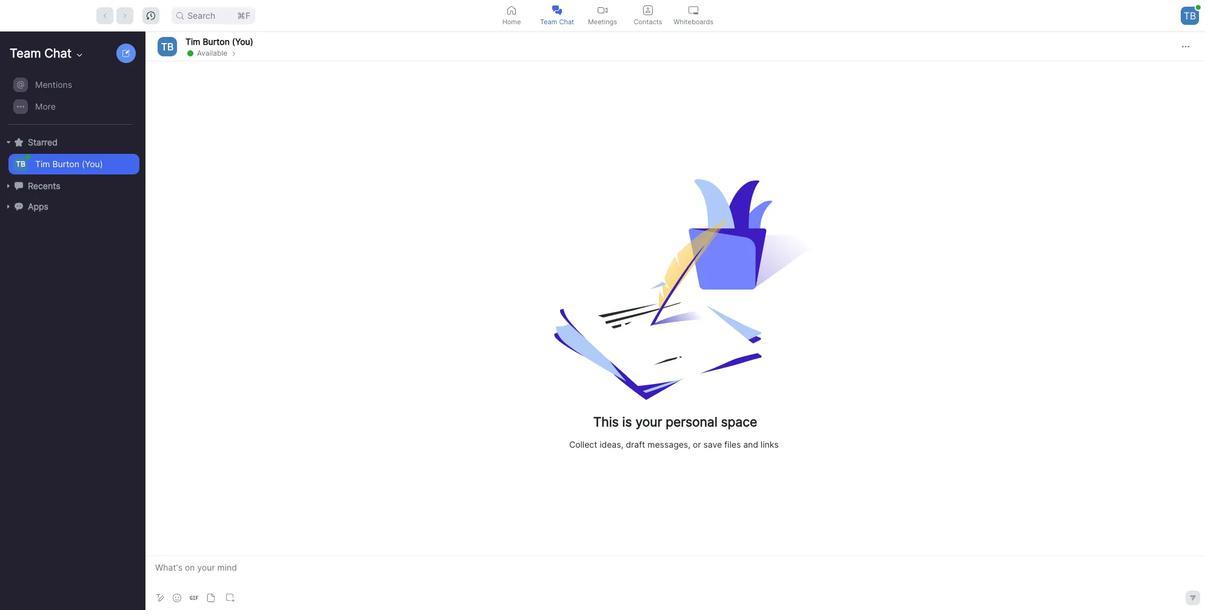 Task type: vqa. For each thing, say whether or not it's contained in the screenshot.
TB to the middle
yes



Task type: locate. For each thing, give the bounding box(es) containing it.
magnifier image
[[177, 12, 184, 19], [177, 12, 184, 19]]

1 vertical spatial triangle right image
[[5, 183, 12, 190]]

0 vertical spatial tim burton's avatar element
[[158, 37, 177, 56]]

home button
[[489, 0, 535, 31]]

burton down "starred" tree item
[[52, 159, 79, 169]]

this
[[594, 415, 619, 430]]

1 vertical spatial chat
[[44, 46, 72, 61]]

tim down starred
[[35, 159, 50, 169]]

0 vertical spatial team chat
[[540, 17, 574, 26]]

0 vertical spatial burton
[[203, 36, 230, 46]]

links
[[761, 440, 779, 450]]

team right home
[[540, 17, 558, 26]]

tim burton (you) up available
[[186, 36, 253, 46]]

triangle right image for apps
[[5, 203, 12, 210]]

0 vertical spatial team
[[540, 17, 558, 26]]

2 triangle right image from the top
[[5, 183, 12, 190]]

burton up available
[[203, 36, 230, 46]]

your
[[636, 415, 663, 430]]

0 vertical spatial tim burton (you)
[[186, 36, 253, 46]]

0 vertical spatial tim
[[186, 36, 200, 46]]

2 vertical spatial triangle right image
[[5, 203, 12, 210]]

emoji image
[[173, 594, 181, 603], [173, 594, 181, 603]]

group
[[0, 74, 140, 125]]

team chat image
[[553, 5, 562, 15], [553, 5, 562, 15]]

(you)
[[232, 36, 253, 46], [82, 159, 103, 169]]

chevron down small image
[[75, 50, 84, 60]]

1 chevron right small image from the top
[[231, 49, 238, 57]]

1 triangle right image from the top
[[5, 139, 12, 146]]

triangle right image
[[5, 139, 12, 146], [5, 183, 12, 190], [5, 203, 12, 210]]

0 vertical spatial triangle right image
[[5, 139, 12, 146]]

2 vertical spatial tb
[[16, 160, 25, 169]]

burton
[[203, 36, 230, 46], [52, 159, 79, 169]]

tab list
[[489, 0, 717, 31]]

team chat
[[540, 17, 574, 26], [10, 46, 72, 61]]

new image
[[123, 50, 130, 57]]

tree
[[0, 73, 143, 229]]

(you) down "starred" tree item
[[82, 159, 103, 169]]

profile contact image
[[644, 5, 653, 15], [644, 5, 653, 15]]

draft
[[626, 440, 646, 450]]

meetings
[[588, 17, 618, 26]]

files
[[725, 440, 741, 450]]

0 horizontal spatial tim burton (you)
[[35, 159, 103, 169]]

star image
[[15, 138, 23, 147], [15, 138, 23, 147]]

1 vertical spatial team
[[10, 46, 41, 61]]

tim burton (you)
[[186, 36, 253, 46], [35, 159, 103, 169]]

tb
[[1184, 9, 1197, 22], [161, 40, 174, 52], [16, 160, 25, 169]]

1 horizontal spatial team
[[540, 17, 558, 26]]

tb for the top tim burton's avatar element
[[161, 40, 174, 52]]

messages,
[[648, 440, 691, 450]]

tree containing mentions
[[0, 73, 143, 229]]

0 horizontal spatial tim burton's avatar element
[[13, 157, 28, 172]]

apps tree item
[[5, 197, 140, 217]]

triangle right image inside "starred" tree item
[[5, 139, 12, 146]]

gif image
[[190, 594, 198, 603]]

whiteboard small image
[[689, 5, 699, 15], [689, 5, 699, 15]]

tim burton's avatar element up chat image
[[13, 157, 28, 172]]

2 horizontal spatial tb
[[1184, 9, 1197, 22]]

1 vertical spatial burton
[[52, 159, 79, 169]]

2 vertical spatial triangle right image
[[5, 203, 12, 210]]

2 chevron right small image from the top
[[231, 50, 238, 57]]

chat
[[560, 17, 574, 26], [44, 46, 72, 61]]

3 triangle right image from the top
[[5, 203, 12, 210]]

or
[[693, 440, 702, 450]]

ellipses horizontal image
[[1183, 43, 1190, 50], [1183, 43, 1190, 50]]

tim
[[186, 36, 200, 46], [35, 159, 50, 169]]

triangle right image left starred
[[5, 139, 12, 146]]

0 horizontal spatial tim
[[35, 159, 50, 169]]

chat image
[[15, 182, 23, 190]]

1 horizontal spatial tb
[[161, 40, 174, 52]]

triangle right image inside apps tree item
[[5, 203, 12, 210]]

0 vertical spatial chat
[[560, 17, 574, 26]]

file image
[[207, 594, 215, 603]]

apps
[[28, 201, 48, 212]]

chatbot image
[[15, 202, 23, 211], [15, 202, 23, 211]]

whiteboards
[[674, 17, 714, 26]]

0 horizontal spatial burton
[[52, 159, 79, 169]]

video on image
[[598, 5, 608, 15], [598, 5, 608, 15]]

tim burton's avatar element
[[158, 37, 177, 56], [13, 157, 28, 172]]

triangle right image left the apps
[[5, 203, 12, 210]]

1 horizontal spatial team chat
[[540, 17, 574, 26]]

team inside button
[[540, 17, 558, 26]]

triangle right image inside "starred" tree item
[[5, 139, 12, 146]]

0 horizontal spatial team chat
[[10, 46, 72, 61]]

online image
[[1197, 5, 1202, 10], [187, 50, 194, 56], [187, 50, 194, 56]]

online image
[[1197, 5, 1202, 10], [25, 155, 30, 160], [25, 155, 30, 160]]

0 vertical spatial tb
[[1184, 9, 1197, 22]]

(you) down "⌘f"
[[232, 36, 253, 46]]

0 vertical spatial triangle right image
[[5, 139, 12, 146]]

team chat button
[[535, 0, 580, 31]]

3 triangle right image from the top
[[5, 203, 12, 210]]

1 vertical spatial triangle right image
[[5, 183, 12, 190]]

1 vertical spatial (you)
[[82, 159, 103, 169]]

team
[[540, 17, 558, 26], [10, 46, 41, 61]]

group containing mentions
[[0, 74, 140, 125]]

triangle right image for starred
[[5, 139, 12, 146]]

chevron right small image
[[231, 49, 238, 57], [231, 50, 238, 57]]

triangle right image left chat image
[[5, 183, 12, 190]]

triangle right image left chat image
[[5, 183, 12, 190]]

1 vertical spatial team chat
[[10, 46, 72, 61]]

triangle right image left starred
[[5, 139, 12, 146]]

and
[[744, 440, 759, 450]]

format image
[[155, 594, 165, 604]]

recents tree item
[[5, 176, 140, 197]]

1 vertical spatial tim burton's avatar element
[[13, 157, 28, 172]]

tim burton's avatar element right new icon on the top left of the page
[[158, 37, 177, 56]]

triangle right image inside apps tree item
[[5, 203, 12, 210]]

tim burton (you) down "starred" tree item
[[35, 159, 103, 169]]

1 horizontal spatial tim burton's avatar element
[[158, 37, 177, 56]]

triangle right image
[[5, 139, 12, 146], [5, 183, 12, 190], [5, 203, 12, 210]]

team chat left "meetings"
[[540, 17, 574, 26]]

1 vertical spatial tb
[[161, 40, 174, 52]]

chat image
[[15, 182, 23, 190]]

team up mentions
[[10, 46, 41, 61]]

chat inside button
[[560, 17, 574, 26]]

team chat up mentions
[[10, 46, 72, 61]]

1 horizontal spatial burton
[[203, 36, 230, 46]]

1 horizontal spatial (you)
[[232, 36, 253, 46]]

chat left chevron down small image at the top of page
[[44, 46, 72, 61]]

triangle right image left the apps
[[5, 203, 12, 210]]

tim up available
[[186, 36, 200, 46]]

1 vertical spatial tim
[[35, 159, 50, 169]]

is
[[623, 415, 632, 430]]

history image
[[147, 11, 155, 20]]

0 vertical spatial (you)
[[232, 36, 253, 46]]

0 horizontal spatial tb
[[16, 160, 25, 169]]

mentions button
[[8, 75, 140, 95]]

contacts
[[634, 17, 663, 26]]

screenshot image
[[226, 594, 235, 603], [226, 594, 235, 603]]

new image
[[123, 50, 130, 57]]

1 horizontal spatial chat
[[560, 17, 574, 26]]

1 triangle right image from the top
[[5, 139, 12, 146]]

chat left "meetings"
[[560, 17, 574, 26]]

tb for bottom tim burton's avatar element
[[16, 160, 25, 169]]

mentions
[[35, 79, 72, 90]]



Task type: describe. For each thing, give the bounding box(es) containing it.
1 horizontal spatial tim
[[186, 36, 200, 46]]

gif image
[[190, 594, 198, 603]]

chevron down small image
[[75, 50, 84, 60]]

2 triangle right image from the top
[[5, 183, 12, 190]]

more button
[[8, 96, 140, 117]]

collect ideas, draft messages, or save files and links
[[570, 440, 779, 450]]

home
[[503, 17, 521, 26]]

0 horizontal spatial team
[[10, 46, 41, 61]]

history image
[[147, 11, 155, 20]]

starred tree item
[[5, 132, 140, 153]]

this is your personal space
[[594, 415, 758, 430]]

1 horizontal spatial tim burton (you)
[[186, 36, 253, 46]]

more
[[35, 101, 56, 112]]

team chat inside button
[[540, 17, 574, 26]]

home small image
[[507, 5, 517, 15]]

triangle right image for apps
[[5, 203, 12, 210]]

starred
[[28, 137, 58, 147]]

whiteboards button
[[671, 0, 717, 31]]

triangle right image for starred
[[5, 139, 12, 146]]

search
[[188, 10, 215, 20]]

save
[[704, 440, 723, 450]]

ideas,
[[600, 440, 624, 450]]

0 horizontal spatial chat
[[44, 46, 72, 61]]

tab list containing home
[[489, 0, 717, 31]]

space
[[722, 415, 758, 430]]

burton inside tree
[[52, 159, 79, 169]]

format image
[[155, 594, 165, 604]]

meetings button
[[580, 0, 626, 31]]

collect
[[570, 440, 598, 450]]

file image
[[207, 594, 215, 603]]

contacts button
[[626, 0, 671, 31]]

1 vertical spatial tim burton (you)
[[35, 159, 103, 169]]

0 horizontal spatial (you)
[[82, 159, 103, 169]]

personal
[[666, 415, 718, 430]]

⌘f
[[237, 10, 251, 20]]

home small image
[[507, 5, 517, 15]]

recents
[[28, 181, 60, 191]]

available
[[197, 48, 228, 57]]



